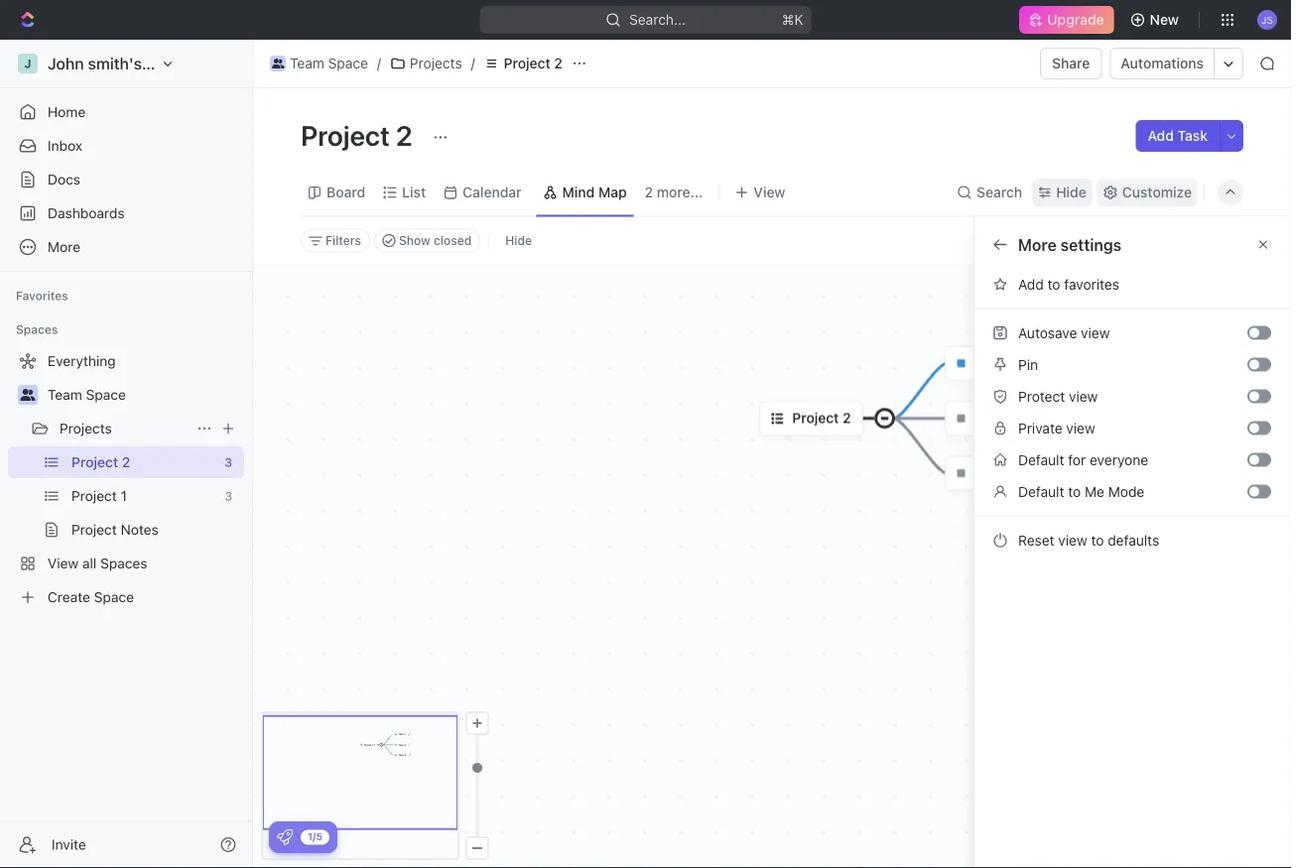Task type: describe. For each thing, give the bounding box(es) containing it.
2 more...
[[645, 184, 703, 201]]

create
[[48, 589, 90, 606]]

default to me mode button
[[987, 476, 1248, 508]]

onboarding checklist button element
[[277, 830, 293, 846]]

show closed button
[[374, 229, 481, 253]]

more inside dropdown button
[[48, 239, 80, 255]]

home link
[[8, 96, 244, 128]]

search
[[977, 184, 1023, 201]]

search...
[[630, 11, 686, 28]]

0 vertical spatial settings
[[1061, 235, 1122, 254]]

view for reset
[[1059, 532, 1088, 549]]

0 vertical spatial projects link
[[385, 52, 467, 75]]

filters button
[[301, 229, 370, 253]]

more inside button
[[1019, 316, 1052, 332]]

autosave view
[[1019, 325, 1111, 341]]

more button
[[8, 231, 244, 263]]

view all spaces link
[[8, 548, 240, 580]]

tree inside "sidebar" "navigation"
[[8, 346, 244, 614]]

create space
[[48, 589, 134, 606]]

add for add task
[[1148, 128, 1175, 144]]

2 horizontal spatial mind
[[1079, 235, 1116, 254]]

copy link
[[1019, 445, 1078, 461]]

1 vertical spatial space
[[86, 387, 126, 403]]

Search tasks... text field
[[1045, 226, 1243, 256]]

more settings inside button
[[1019, 316, 1107, 332]]

js
[[1262, 14, 1274, 25]]

1 vertical spatial project 2 link
[[71, 447, 217, 479]]

everything
[[48, 353, 116, 369]]

home
[[48, 104, 86, 120]]

1 horizontal spatial team
[[290, 55, 325, 71]]

1 vertical spatial map
[[1120, 235, 1152, 254]]

inbox link
[[8, 130, 244, 162]]

john smith's workspace
[[48, 54, 228, 73]]

j
[[24, 57, 31, 71]]

&
[[1072, 477, 1081, 493]]

1 horizontal spatial mind map
[[1019, 276, 1082, 292]]

autosave view button
[[987, 317, 1248, 349]]

⌘k
[[782, 11, 804, 28]]

favorites
[[16, 289, 68, 303]]

defaults
[[1108, 532, 1160, 549]]

project notes link
[[71, 514, 240, 546]]

show closed
[[399, 234, 472, 248]]

workspace
[[146, 54, 228, 73]]

2 horizontal spatial project 2
[[504, 55, 563, 71]]

list link
[[398, 179, 426, 207]]

hide button
[[498, 229, 540, 253]]

1/5
[[308, 832, 323, 843]]

link
[[1056, 445, 1078, 461]]

delete view button
[[987, 501, 1280, 533]]

automations button
[[1112, 49, 1214, 78]]

1 / from the left
[[377, 55, 381, 71]]

2 vertical spatial map
[[1054, 276, 1082, 292]]

share
[[1053, 55, 1091, 71]]

2 / from the left
[[471, 55, 475, 71]]

all
[[82, 556, 97, 572]]

1 horizontal spatial team space link
[[265, 52, 373, 75]]

show
[[399, 234, 431, 248]]

customize for customize mind map
[[995, 235, 1075, 254]]

0 vertical spatial team space
[[290, 55, 368, 71]]

mind map link
[[559, 179, 627, 207]]

reset view to defaults button
[[987, 525, 1280, 557]]

user group image
[[272, 59, 284, 69]]

john
[[48, 54, 84, 73]]

pin
[[1019, 356, 1039, 373]]

task
[[1178, 128, 1208, 144]]

copy link button
[[987, 437, 1280, 469]]

upgrade link
[[1020, 6, 1115, 34]]

customize button
[[1097, 179, 1199, 207]]

user group image
[[20, 389, 35, 401]]

favorites
[[1065, 276, 1120, 292]]

add to favorites button
[[987, 269, 1280, 300]]

to for default
[[1069, 484, 1082, 500]]

favorites button
[[8, 284, 76, 308]]

invite
[[52, 837, 86, 853]]

js button
[[1252, 4, 1284, 36]]

copy
[[1019, 445, 1052, 461]]



Task type: locate. For each thing, give the bounding box(es) containing it.
1 horizontal spatial mind
[[1019, 276, 1050, 292]]

everything link
[[8, 346, 240, 377]]

customize for customize
[[1123, 184, 1193, 201]]

pin button
[[987, 349, 1248, 381]]

smith's
[[88, 54, 142, 73]]

add inside button
[[1019, 276, 1044, 292]]

to for add
[[1048, 276, 1061, 292]]

2 vertical spatial project 2
[[71, 454, 130, 471]]

0 vertical spatial customize
[[1123, 184, 1193, 201]]

view
[[1082, 325, 1111, 341], [1064, 508, 1093, 525], [1059, 532, 1088, 549]]

mind up autosave
[[1019, 276, 1050, 292]]

map left 2 more...
[[599, 184, 627, 201]]

3 for 2
[[225, 456, 232, 470]]

0 horizontal spatial hide
[[506, 234, 532, 248]]

0 horizontal spatial project 2 link
[[71, 447, 217, 479]]

mind right calendar
[[563, 184, 595, 201]]

2 inside "sidebar" "navigation"
[[122, 454, 130, 471]]

0 vertical spatial project 2
[[504, 55, 563, 71]]

2 more... button
[[638, 179, 710, 207]]

None range field
[[466, 736, 490, 837]]

tree
[[8, 346, 244, 614]]

to
[[1048, 276, 1061, 292], [1069, 484, 1082, 500], [1092, 532, 1105, 549]]

team space down everything
[[48, 387, 126, 403]]

add task
[[1148, 128, 1208, 144]]

0 horizontal spatial /
[[377, 55, 381, 71]]

0 vertical spatial mind
[[563, 184, 595, 201]]

1 horizontal spatial project 2
[[301, 119, 419, 151]]

1 vertical spatial 3
[[225, 490, 232, 503]]

2 horizontal spatial map
[[1120, 235, 1152, 254]]

map down customize mind map
[[1054, 276, 1082, 292]]

spaces
[[16, 323, 58, 337], [100, 556, 147, 572]]

1
[[121, 488, 127, 504]]

view down the delete view
[[1059, 532, 1088, 549]]

to left "favorites"
[[1048, 276, 1061, 292]]

project 1 link
[[71, 481, 217, 512]]

customize up search tasks... text field
[[1123, 184, 1193, 201]]

1 vertical spatial team space link
[[48, 379, 240, 411]]

0 horizontal spatial team
[[48, 387, 82, 403]]

0 vertical spatial view
[[1082, 325, 1111, 341]]

john smith's workspace, , element
[[18, 54, 38, 73]]

1 3 from the top
[[225, 456, 232, 470]]

docs link
[[8, 164, 244, 196]]

closed
[[434, 234, 472, 248]]

1 horizontal spatial projects
[[410, 55, 462, 71]]

view down default to me mode
[[1064, 508, 1093, 525]]

0 horizontal spatial map
[[599, 184, 627, 201]]

0 vertical spatial projects
[[410, 55, 462, 71]]

0 vertical spatial map
[[599, 184, 627, 201]]

team space right user group icon
[[290, 55, 368, 71]]

0 vertical spatial mind map
[[563, 184, 627, 201]]

0 vertical spatial team
[[290, 55, 325, 71]]

more up pin at the right of the page
[[1019, 316, 1052, 332]]

dashboards
[[48, 205, 125, 221]]

mode
[[1109, 484, 1145, 500]]

0 vertical spatial view
[[754, 184, 786, 201]]

board
[[327, 184, 366, 201]]

1 vertical spatial customize
[[995, 235, 1075, 254]]

list
[[402, 184, 426, 201]]

0 vertical spatial spaces
[[16, 323, 58, 337]]

reset
[[1019, 532, 1055, 549]]

dashboards link
[[8, 198, 244, 229]]

sharing
[[1019, 477, 1068, 493]]

view left all
[[48, 556, 79, 572]]

notes
[[121, 522, 159, 538]]

project 2 link
[[479, 52, 568, 75], [71, 447, 217, 479]]

view for view
[[754, 184, 786, 201]]

team
[[290, 55, 325, 71], [48, 387, 82, 403]]

0 horizontal spatial to
[[1048, 276, 1061, 292]]

2 more settings from the top
[[1019, 316, 1107, 332]]

mind
[[563, 184, 595, 201], [1079, 235, 1116, 254], [1019, 276, 1050, 292]]

0 horizontal spatial spaces
[[16, 323, 58, 337]]

default to me mode
[[1019, 484, 1145, 500]]

map inside mind map link
[[599, 184, 627, 201]]

1 vertical spatial settings
[[1055, 316, 1107, 332]]

0 horizontal spatial projects
[[60, 421, 112, 437]]

2 vertical spatial mind
[[1019, 276, 1050, 292]]

1 horizontal spatial hide
[[1057, 184, 1087, 201]]

1 vertical spatial mind map
[[1019, 276, 1082, 292]]

inbox
[[48, 138, 82, 154]]

team space inside "sidebar" "navigation"
[[48, 387, 126, 403]]

0 vertical spatial to
[[1048, 276, 1061, 292]]

onboarding checklist button image
[[277, 830, 293, 846]]

0 horizontal spatial project 2
[[71, 454, 130, 471]]

1 vertical spatial projects
[[60, 421, 112, 437]]

project
[[504, 55, 551, 71], [301, 119, 390, 151], [71, 454, 118, 471], [71, 488, 117, 504], [71, 522, 117, 538]]

1 vertical spatial team
[[48, 387, 82, 403]]

1 horizontal spatial customize
[[1123, 184, 1193, 201]]

mind map left 2 more...
[[563, 184, 627, 201]]

to left the defaults
[[1092, 532, 1105, 549]]

more...
[[657, 184, 703, 201]]

to inside button
[[1069, 484, 1082, 500]]

tree containing everything
[[8, 346, 244, 614]]

1 vertical spatial more settings
[[1019, 316, 1107, 332]]

2 vertical spatial space
[[94, 589, 134, 606]]

map up add to favorites button on the top right of the page
[[1120, 235, 1152, 254]]

hide down calendar
[[506, 234, 532, 248]]

customize up add to favorites
[[995, 235, 1075, 254]]

project 2 inside "sidebar" "navigation"
[[71, 454, 130, 471]]

reset view to defaults
[[1019, 532, 1160, 549]]

1 horizontal spatial /
[[471, 55, 475, 71]]

1 vertical spatial spaces
[[100, 556, 147, 572]]

1 horizontal spatial projects link
[[385, 52, 467, 75]]

project 1
[[71, 488, 127, 504]]

1 vertical spatial view
[[1064, 508, 1093, 525]]

autosave
[[1019, 325, 1078, 341]]

project notes
[[71, 522, 159, 538]]

view button
[[728, 179, 793, 207]]

view for delete
[[1064, 508, 1093, 525]]

project for project 2 link to the bottom
[[71, 454, 118, 471]]

add task button
[[1136, 120, 1220, 152]]

more down dashboards
[[48, 239, 80, 255]]

new
[[1150, 11, 1180, 28]]

hide
[[1057, 184, 1087, 201], [506, 234, 532, 248]]

1 vertical spatial mind
[[1079, 235, 1116, 254]]

0 vertical spatial 3
[[225, 456, 232, 470]]

view for autosave
[[1082, 325, 1111, 341]]

settings inside button
[[1055, 316, 1107, 332]]

add up autosave
[[1019, 276, 1044, 292]]

view all spaces
[[48, 556, 147, 572]]

1 vertical spatial hide
[[506, 234, 532, 248]]

1 vertical spatial add
[[1019, 276, 1044, 292]]

search button
[[951, 179, 1029, 207]]

create space link
[[8, 582, 240, 614]]

project 2
[[504, 55, 563, 71], [301, 119, 419, 151], [71, 454, 130, 471]]

space right user group icon
[[328, 55, 368, 71]]

/
[[377, 55, 381, 71], [471, 55, 475, 71]]

1 horizontal spatial to
[[1069, 484, 1082, 500]]

add inside 'button'
[[1148, 128, 1175, 144]]

2 inside dropdown button
[[645, 184, 653, 201]]

sidebar navigation
[[0, 40, 257, 869]]

me
[[1085, 484, 1105, 500]]

2 vertical spatial to
[[1092, 532, 1105, 549]]

project for project notes 'link'
[[71, 522, 117, 538]]

add to favorites
[[1019, 276, 1120, 292]]

more settings button
[[987, 308, 1280, 340]]

projects inside "sidebar" "navigation"
[[60, 421, 112, 437]]

team inside "sidebar" "navigation"
[[48, 387, 82, 403]]

new button
[[1123, 4, 1192, 36]]

1 horizontal spatial project 2 link
[[479, 52, 568, 75]]

0 vertical spatial more settings
[[1019, 235, 1122, 254]]

1 more settings from the top
[[1019, 235, 1122, 254]]

filters
[[326, 234, 361, 248]]

0 horizontal spatial team space
[[48, 387, 126, 403]]

3
[[225, 456, 232, 470], [225, 490, 232, 503]]

1 horizontal spatial team space
[[290, 55, 368, 71]]

0 horizontal spatial mind
[[563, 184, 595, 201]]

customize mind map
[[995, 235, 1152, 254]]

project for project 1 link
[[71, 488, 117, 504]]

more up add to favorites
[[1019, 235, 1057, 254]]

0 vertical spatial add
[[1148, 128, 1175, 144]]

view button
[[728, 169, 793, 216]]

0 vertical spatial hide
[[1057, 184, 1087, 201]]

project inside 'link'
[[71, 522, 117, 538]]

3 for 1
[[225, 490, 232, 503]]

to left "me"
[[1069, 484, 1082, 500]]

0 vertical spatial space
[[328, 55, 368, 71]]

2 3 from the top
[[225, 490, 232, 503]]

view inside "sidebar" "navigation"
[[48, 556, 79, 572]]

settings down "favorites"
[[1055, 316, 1107, 332]]

mind map down customize mind map
[[1019, 276, 1082, 292]]

sharing & permissions
[[1019, 477, 1162, 493]]

1 horizontal spatial map
[[1054, 276, 1082, 292]]

calendar
[[463, 184, 522, 201]]

1 vertical spatial project 2
[[301, 119, 419, 151]]

0 horizontal spatial projects link
[[60, 413, 189, 445]]

hide up customize mind map
[[1057, 184, 1087, 201]]

mind map inside mind map link
[[563, 184, 627, 201]]

delete view
[[1019, 508, 1093, 525]]

space down everything link
[[86, 387, 126, 403]]

more settings up add to favorites
[[1019, 235, 1122, 254]]

board link
[[323, 179, 366, 207]]

upgrade
[[1048, 11, 1105, 28]]

share button
[[1041, 48, 1103, 79]]

0 horizontal spatial add
[[1019, 276, 1044, 292]]

1 horizontal spatial view
[[754, 184, 786, 201]]

mind map
[[563, 184, 627, 201], [1019, 276, 1082, 292]]

team right user group image
[[48, 387, 82, 403]]

0 vertical spatial team space link
[[265, 52, 373, 75]]

0 horizontal spatial customize
[[995, 235, 1075, 254]]

2 vertical spatial view
[[1059, 532, 1088, 549]]

projects
[[410, 55, 462, 71], [60, 421, 112, 437]]

team right user group icon
[[290, 55, 325, 71]]

2
[[555, 55, 563, 71], [396, 119, 413, 151], [645, 184, 653, 201], [122, 454, 130, 471]]

spaces up the create space link
[[100, 556, 147, 572]]

0 horizontal spatial view
[[48, 556, 79, 572]]

view up pin 'button'
[[1082, 325, 1111, 341]]

hide inside button
[[506, 234, 532, 248]]

hide inside dropdown button
[[1057, 184, 1087, 201]]

automations
[[1121, 55, 1204, 71]]

0 horizontal spatial mind map
[[563, 184, 627, 201]]

add left the task
[[1148, 128, 1175, 144]]

1 vertical spatial view
[[48, 556, 79, 572]]

add for add to favorites
[[1019, 276, 1044, 292]]

mind up "favorites"
[[1079, 235, 1116, 254]]

view
[[754, 184, 786, 201], [48, 556, 79, 572]]

0 vertical spatial project 2 link
[[479, 52, 568, 75]]

hide button
[[1033, 179, 1093, 207]]

team space
[[290, 55, 368, 71], [48, 387, 126, 403]]

delete
[[1019, 508, 1060, 525]]

view inside button
[[754, 184, 786, 201]]

view right the "more..."
[[754, 184, 786, 201]]

permissions
[[1085, 477, 1162, 493]]

space down view all spaces link
[[94, 589, 134, 606]]

default
[[1019, 484, 1065, 500]]

more settings down add to favorites
[[1019, 316, 1107, 332]]

calendar link
[[459, 179, 522, 207]]

spaces down favorites
[[16, 323, 58, 337]]

1 vertical spatial team space
[[48, 387, 126, 403]]

customize inside button
[[1123, 184, 1193, 201]]

view for view all spaces
[[48, 556, 79, 572]]

sharing & permissions button
[[987, 469, 1280, 501]]

0 horizontal spatial team space link
[[48, 379, 240, 411]]

docs
[[48, 171, 80, 188]]

1 vertical spatial projects link
[[60, 413, 189, 445]]

1 horizontal spatial add
[[1148, 128, 1175, 144]]

2 horizontal spatial to
[[1092, 532, 1105, 549]]

settings up "favorites"
[[1061, 235, 1122, 254]]

customize
[[1123, 184, 1193, 201], [995, 235, 1075, 254]]

1 vertical spatial to
[[1069, 484, 1082, 500]]

1 horizontal spatial spaces
[[100, 556, 147, 572]]



Task type: vqa. For each thing, say whether or not it's contained in the screenshot.
the left Types
no



